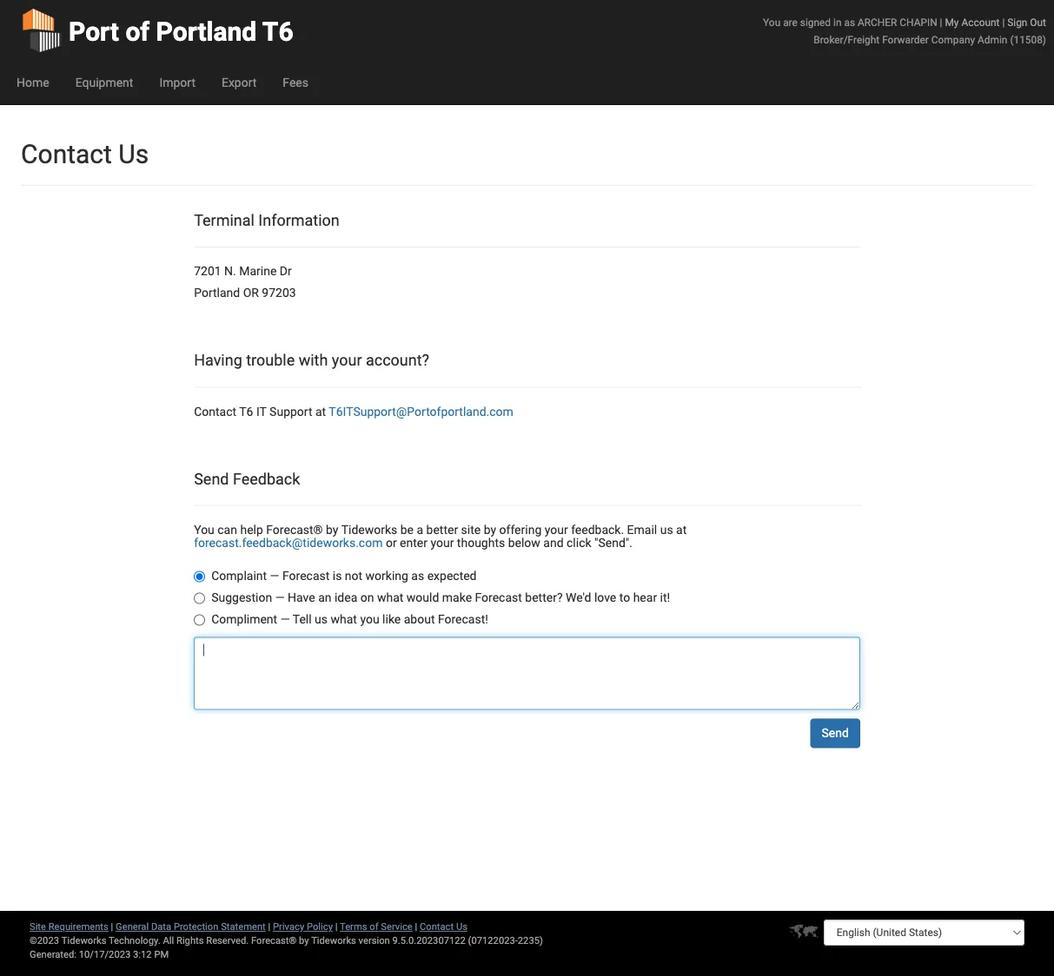 Task type: vqa. For each thing, say whether or not it's contained in the screenshot.
sz/tp: in the bottom left of the page
no



Task type: locate. For each thing, give the bounding box(es) containing it.
1 vertical spatial portland
[[194, 286, 240, 300]]

suggestion
[[211, 591, 272, 605]]

0 vertical spatial t6
[[262, 16, 293, 47]]

by
[[326, 523, 339, 537], [484, 523, 496, 537], [299, 936, 309, 947]]

t6 left it
[[239, 404, 253, 419]]

us
[[118, 139, 149, 169], [456, 922, 468, 933]]

portland
[[156, 16, 257, 47], [194, 286, 240, 300]]

1 vertical spatial forecast®
[[251, 936, 297, 947]]

your
[[332, 352, 362, 370], [545, 523, 568, 537], [431, 536, 454, 551]]

be
[[400, 523, 414, 537]]

contact inside site requirements | general data protection statement | privacy policy | terms of service | contact us ©2023 tideworks technology. all rights reserved. forecast® by tideworks version 9.5.0.202307122 (07122023-2235) generated: 10/17/2023 3:12 pm
[[420, 922, 454, 933]]

send
[[194, 470, 229, 488], [822, 727, 849, 741]]

— right complaint
[[270, 569, 279, 584]]

below
[[508, 536, 540, 551]]

contact down home dropdown button
[[21, 139, 112, 169]]

are
[[783, 16, 798, 28]]

reserved.
[[206, 936, 249, 947]]

1 horizontal spatial at
[[676, 523, 687, 537]]

0 horizontal spatial of
[[126, 16, 150, 47]]

your right with
[[332, 352, 362, 370]]

forecast® right help
[[266, 523, 323, 537]]

of right the port
[[126, 16, 150, 47]]

7201 n. marine dr portland or 97203
[[194, 264, 296, 300]]

by right site
[[484, 523, 496, 537]]

us
[[660, 523, 673, 537], [315, 613, 328, 627]]

1 vertical spatial us
[[456, 922, 468, 933]]

| left my
[[940, 16, 943, 28]]

you inside the you are signed in as archer chapin | my account | sign out broker/freight forwarder company admin (11508)
[[763, 16, 781, 28]]

t6
[[262, 16, 293, 47], [239, 404, 253, 419]]

click
[[567, 536, 592, 551]]

0 vertical spatial forecast®
[[266, 523, 323, 537]]

account
[[962, 16, 1000, 28]]

export button
[[209, 61, 270, 104]]

0 vertical spatial us
[[660, 523, 673, 537]]

at right 'email'
[[676, 523, 687, 537]]

1 vertical spatial contact
[[194, 404, 236, 419]]

as inside the you are signed in as archer chapin | my account | sign out broker/freight forwarder company admin (11508)
[[844, 16, 855, 28]]

— for tell
[[280, 613, 290, 627]]

| left sign
[[1002, 16, 1005, 28]]

at
[[315, 404, 326, 419], [676, 523, 687, 537]]

by down the privacy policy link
[[299, 936, 309, 947]]

fees button
[[270, 61, 322, 104]]

0 vertical spatial portland
[[156, 16, 257, 47]]

enter
[[400, 536, 428, 551]]

forecast®
[[266, 523, 323, 537], [251, 936, 297, 947]]

what up like
[[377, 591, 404, 605]]

1 horizontal spatial as
[[844, 16, 855, 28]]

support
[[270, 404, 312, 419]]

None radio
[[194, 571, 205, 583], [194, 593, 205, 604], [194, 571, 205, 583], [194, 593, 205, 604]]

| right policy
[[335, 922, 338, 933]]

privacy
[[273, 922, 304, 933]]

your right a at left
[[431, 536, 454, 551]]

sign
[[1008, 16, 1028, 28]]

0 vertical spatial contact
[[21, 139, 112, 169]]

home
[[17, 75, 49, 90]]

tideworks inside you can help forecast® by tideworks be a better site by offering your feedback. email us at forecast.feedback@tideworks.com or enter your thoughts below and click "send".
[[341, 523, 397, 537]]

0 horizontal spatial at
[[315, 404, 326, 419]]

1 vertical spatial send
[[822, 727, 849, 741]]

archer
[[858, 16, 897, 28]]

by up is
[[326, 523, 339, 537]]

0 vertical spatial send
[[194, 470, 229, 488]]

terminal
[[194, 211, 255, 229]]

us inside site requirements | general data protection statement | privacy policy | terms of service | contact us ©2023 tideworks technology. all rights reserved. forecast® by tideworks version 9.5.0.202307122 (07122023-2235) generated: 10/17/2023 3:12 pm
[[456, 922, 468, 933]]

it
[[256, 404, 267, 419]]

portland up import
[[156, 16, 257, 47]]

0 horizontal spatial you
[[194, 523, 215, 537]]

forecast up have
[[282, 569, 330, 584]]

us right tell
[[315, 613, 328, 627]]

0 vertical spatial you
[[763, 16, 781, 28]]

about
[[404, 613, 435, 627]]

as right in
[[844, 16, 855, 28]]

— left have
[[275, 591, 285, 605]]

us up '9.5.0.202307122'
[[456, 922, 468, 933]]

1 vertical spatial as
[[411, 569, 424, 584]]

us right 'email'
[[660, 523, 673, 537]]

you left are
[[763, 16, 781, 28]]

©2023 tideworks
[[30, 936, 106, 947]]

1 vertical spatial at
[[676, 523, 687, 537]]

contact up '9.5.0.202307122'
[[420, 922, 454, 933]]

of
[[126, 16, 150, 47], [370, 922, 379, 933]]

1 horizontal spatial what
[[377, 591, 404, 605]]

(07122023-
[[468, 936, 518, 947]]

2 vertical spatial contact
[[420, 922, 454, 933]]

t6 up fees
[[262, 16, 293, 47]]

tideworks left the be
[[341, 523, 397, 537]]

hear
[[633, 591, 657, 605]]

home button
[[3, 61, 62, 104]]

2 vertical spatial —
[[280, 613, 290, 627]]

2 horizontal spatial contact
[[420, 922, 454, 933]]

send inside button
[[822, 727, 849, 741]]

your right below
[[545, 523, 568, 537]]

forecast right make
[[475, 591, 522, 605]]

1 horizontal spatial by
[[326, 523, 339, 537]]

what down idea
[[331, 613, 357, 627]]

1 horizontal spatial you
[[763, 16, 781, 28]]

0 horizontal spatial by
[[299, 936, 309, 947]]

forecast® down privacy
[[251, 936, 297, 947]]

chapin
[[900, 16, 938, 28]]

have
[[288, 591, 315, 605]]

3:12
[[133, 950, 152, 961]]

0 vertical spatial us
[[118, 139, 149, 169]]

1 horizontal spatial of
[[370, 922, 379, 933]]

forecast® inside site requirements | general data protection statement | privacy policy | terms of service | contact us ©2023 tideworks technology. all rights reserved. forecast® by tideworks version 9.5.0.202307122 (07122023-2235) generated: 10/17/2023 3:12 pm
[[251, 936, 297, 947]]

as
[[844, 16, 855, 28], [411, 569, 424, 584]]

1 vertical spatial of
[[370, 922, 379, 933]]

you left can
[[194, 523, 215, 537]]

expected
[[427, 569, 477, 584]]

portland down 7201
[[194, 286, 240, 300]]

—
[[270, 569, 279, 584], [275, 591, 285, 605], [280, 613, 290, 627]]

0 vertical spatial tideworks
[[341, 523, 397, 537]]

2 horizontal spatial your
[[545, 523, 568, 537]]

tideworks down policy
[[311, 936, 356, 947]]

9.5.0.202307122
[[392, 936, 466, 947]]

1 vertical spatial what
[[331, 613, 357, 627]]

None text field
[[194, 637, 860, 710]]

0 horizontal spatial forecast
[[282, 569, 330, 584]]

0 vertical spatial —
[[270, 569, 279, 584]]

of up 'version'
[[370, 922, 379, 933]]

None radio
[[194, 615, 205, 626]]

or
[[243, 286, 259, 300]]

send for send feedback
[[194, 470, 229, 488]]

is
[[333, 569, 342, 584]]

you can help forecast® by tideworks be a better site by offering your feedback. email us at forecast.feedback@tideworks.com or enter your thoughts below and click "send".
[[194, 523, 687, 551]]

general data protection statement link
[[116, 922, 266, 933]]

0 horizontal spatial t6
[[239, 404, 253, 419]]

0 horizontal spatial contact
[[21, 139, 112, 169]]

my account link
[[945, 16, 1000, 28]]

sign out link
[[1008, 16, 1046, 28]]

having
[[194, 352, 242, 370]]

fees
[[283, 75, 309, 90]]

1 vertical spatial tideworks
[[311, 936, 356, 947]]

my
[[945, 16, 959, 28]]

"send".
[[595, 536, 633, 551]]

site requirements link
[[30, 922, 108, 933]]

you for you are signed in as archer chapin | my account | sign out broker/freight forwarder company admin (11508)
[[763, 16, 781, 28]]

marine
[[239, 264, 277, 278]]

1 horizontal spatial forecast
[[475, 591, 522, 605]]

export
[[222, 75, 257, 90]]

contact left it
[[194, 404, 236, 419]]

as up would
[[411, 569, 424, 584]]

site
[[30, 922, 46, 933]]

0 horizontal spatial send
[[194, 470, 229, 488]]

1 horizontal spatial send
[[822, 727, 849, 741]]

broker/freight
[[814, 33, 880, 46]]

us down equipment popup button
[[118, 139, 149, 169]]

contact for contact us
[[21, 139, 112, 169]]

at right support
[[315, 404, 326, 419]]

t6itsupport@portofportland.com
[[329, 404, 514, 419]]

1 horizontal spatial us
[[660, 523, 673, 537]]

you
[[763, 16, 781, 28], [194, 523, 215, 537]]

— left tell
[[280, 613, 290, 627]]

7201
[[194, 264, 221, 278]]

1 vertical spatial us
[[315, 613, 328, 627]]

1 vertical spatial —
[[275, 591, 285, 605]]

send feedback
[[194, 470, 300, 488]]

forecast.feedback@tideworks.com
[[194, 536, 383, 551]]

1 vertical spatial you
[[194, 523, 215, 537]]

what
[[377, 591, 404, 605], [331, 613, 357, 627]]

0 vertical spatial as
[[844, 16, 855, 28]]

1 vertical spatial forecast
[[475, 591, 522, 605]]

better?
[[525, 591, 563, 605]]

version
[[359, 936, 390, 947]]

0 vertical spatial forecast
[[282, 569, 330, 584]]

forwarder
[[882, 33, 929, 46]]

2235)
[[518, 936, 543, 947]]

policy
[[307, 922, 333, 933]]

1 vertical spatial t6
[[239, 404, 253, 419]]

you inside you can help forecast® by tideworks be a better site by offering your feedback. email us at forecast.feedback@tideworks.com or enter your thoughts below and click "send".
[[194, 523, 215, 537]]

you are signed in as archer chapin | my account | sign out broker/freight forwarder company admin (11508)
[[763, 16, 1046, 46]]

0 vertical spatial what
[[377, 591, 404, 605]]

feedback
[[233, 470, 300, 488]]

send for send
[[822, 727, 849, 741]]

1 horizontal spatial contact
[[194, 404, 236, 419]]

1 horizontal spatial us
[[456, 922, 468, 933]]



Task type: describe. For each thing, give the bounding box(es) containing it.
we'd
[[566, 591, 591, 605]]

technology.
[[109, 936, 161, 947]]

0 horizontal spatial us
[[315, 613, 328, 627]]

rights
[[176, 936, 204, 947]]

pm
[[154, 950, 169, 961]]

signed
[[800, 16, 831, 28]]

0 horizontal spatial us
[[118, 139, 149, 169]]

statement
[[221, 922, 266, 933]]

0 horizontal spatial your
[[332, 352, 362, 370]]

dr
[[280, 264, 292, 278]]

contact us
[[21, 139, 149, 169]]

of inside site requirements | general data protection statement | privacy policy | terms of service | contact us ©2023 tideworks technology. all rights reserved. forecast® by tideworks version 9.5.0.202307122 (07122023-2235) generated: 10/17/2023 3:12 pm
[[370, 922, 379, 933]]

having trouble with your account?
[[194, 352, 429, 370]]

10/17/2023
[[79, 950, 131, 961]]

suggestion — have an idea on what would make forecast better? we'd love to hear it!
[[211, 591, 670, 605]]

0 horizontal spatial what
[[331, 613, 357, 627]]

import button
[[146, 61, 209, 104]]

idea
[[335, 591, 357, 605]]

contact for contact t6 it support at t6itsupport@portofportland.com
[[194, 404, 236, 419]]

account?
[[366, 352, 429, 370]]

port
[[69, 16, 119, 47]]

you for you can help forecast® by tideworks be a better site by offering your feedback. email us at forecast.feedback@tideworks.com or enter your thoughts below and click "send".
[[194, 523, 215, 537]]

with
[[299, 352, 328, 370]]

all
[[163, 936, 174, 947]]

better
[[426, 523, 458, 537]]

| left privacy
[[268, 922, 271, 933]]

97203
[[262, 286, 296, 300]]

it!
[[660, 591, 670, 605]]

terms of service link
[[340, 922, 413, 933]]

requirements
[[48, 922, 108, 933]]

make
[[442, 591, 472, 605]]

on
[[360, 591, 374, 605]]

site
[[461, 523, 481, 537]]

at inside you can help forecast® by tideworks be a better site by offering your feedback. email us at forecast.feedback@tideworks.com or enter your thoughts below and click "send".
[[676, 523, 687, 537]]

— for forecast
[[270, 569, 279, 584]]

| up '9.5.0.202307122'
[[415, 922, 417, 933]]

portland inside 7201 n. marine dr portland or 97203
[[194, 286, 240, 300]]

in
[[834, 16, 842, 28]]

generated:
[[30, 950, 76, 961]]

port of portland t6 link
[[21, 0, 293, 61]]

0 horizontal spatial as
[[411, 569, 424, 584]]

complaint — forecast is not working as expected
[[211, 569, 477, 584]]

contact t6 it support at t6itsupport@portofportland.com
[[194, 404, 514, 419]]

site requirements | general data protection statement | privacy policy | terms of service | contact us ©2023 tideworks technology. all rights reserved. forecast® by tideworks version 9.5.0.202307122 (07122023-2235) generated: 10/17/2023 3:12 pm
[[30, 922, 543, 961]]

tell
[[293, 613, 312, 627]]

import
[[159, 75, 196, 90]]

protection
[[174, 922, 219, 933]]

to
[[619, 591, 630, 605]]

email
[[627, 523, 657, 537]]

or
[[386, 536, 397, 551]]

1 horizontal spatial t6
[[262, 16, 293, 47]]

help
[[240, 523, 263, 537]]

1 horizontal spatial your
[[431, 536, 454, 551]]

general
[[116, 922, 149, 933]]

thoughts
[[457, 536, 505, 551]]

and
[[543, 536, 564, 551]]

data
[[151, 922, 171, 933]]

can
[[218, 523, 237, 537]]

by inside site requirements | general data protection statement | privacy policy | terms of service | contact us ©2023 tideworks technology. all rights reserved. forecast® by tideworks version 9.5.0.202307122 (07122023-2235) generated: 10/17/2023 3:12 pm
[[299, 936, 309, 947]]

terminal information
[[194, 211, 340, 229]]

company
[[932, 33, 975, 46]]

— for have
[[275, 591, 285, 605]]

offering
[[499, 523, 542, 537]]

an
[[318, 591, 332, 605]]

compliment — tell us what you like about forecast!
[[211, 613, 488, 627]]

port of portland t6
[[69, 16, 293, 47]]

2 horizontal spatial by
[[484, 523, 496, 537]]

terms
[[340, 922, 367, 933]]

0 vertical spatial at
[[315, 404, 326, 419]]

equipment button
[[62, 61, 146, 104]]

n.
[[224, 264, 236, 278]]

complaint
[[211, 569, 267, 584]]

(11508)
[[1010, 33, 1046, 46]]

like
[[383, 613, 401, 627]]

forecast.feedback@tideworks.com link
[[194, 536, 383, 551]]

tideworks inside site requirements | general data protection statement | privacy policy | terms of service | contact us ©2023 tideworks technology. all rights reserved. forecast® by tideworks version 9.5.0.202307122 (07122023-2235) generated: 10/17/2023 3:12 pm
[[311, 936, 356, 947]]

privacy policy link
[[273, 922, 333, 933]]

feedback.
[[571, 523, 624, 537]]

forecast® inside you can help forecast® by tideworks be a better site by offering your feedback. email us at forecast.feedback@tideworks.com or enter your thoughts below and click "send".
[[266, 523, 323, 537]]

us inside you can help forecast® by tideworks be a better site by offering your feedback. email us at forecast.feedback@tideworks.com or enter your thoughts below and click "send".
[[660, 523, 673, 537]]

admin
[[978, 33, 1008, 46]]

information
[[258, 211, 340, 229]]

working
[[366, 569, 408, 584]]

forecast!
[[438, 613, 488, 627]]

love
[[594, 591, 616, 605]]

trouble
[[246, 352, 295, 370]]

would
[[407, 591, 439, 605]]

compliment
[[211, 613, 277, 627]]

out
[[1030, 16, 1046, 28]]

| left general
[[111, 922, 113, 933]]

contact us link
[[420, 922, 468, 933]]

0 vertical spatial of
[[126, 16, 150, 47]]

you
[[360, 613, 379, 627]]



